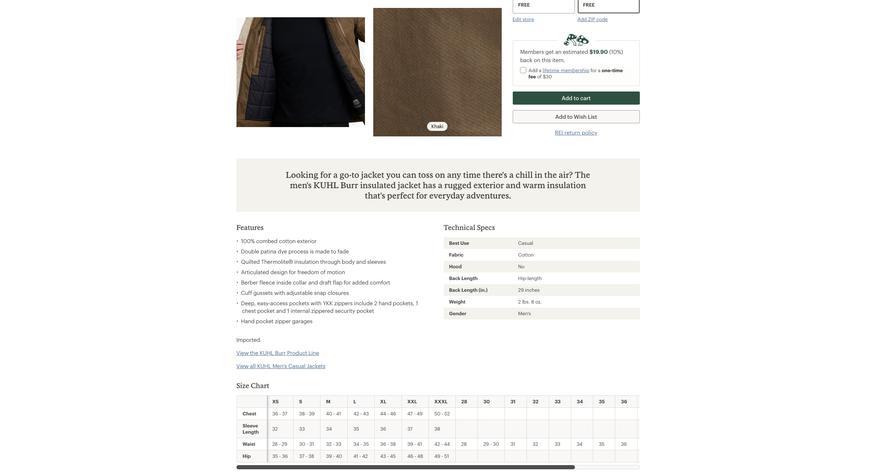 Task type: describe. For each thing, give the bounding box(es) containing it.
29 for 29 - 30
[[483, 441, 489, 447]]

100% combed cotton exterior
[[241, 238, 317, 244]]

add for add a lifetime membership for a
[[529, 67, 538, 73]]

ykk
[[323, 300, 333, 306]]

l
[[354, 399, 356, 404]]

38 down 30 - 31
[[308, 453, 314, 459]]

- for 40 - 41
[[334, 411, 335, 417]]

add for add to wish list
[[555, 113, 566, 120]]

edit store button
[[513, 16, 534, 22]]

35 - 36
[[272, 453, 288, 459]]

to inside popup button
[[574, 95, 579, 101]]

design
[[270, 269, 288, 275]]

fleece
[[259, 279, 275, 286]]

38 down s
[[299, 411, 305, 417]]

chill
[[516, 170, 533, 180]]

kuhl for casual
[[257, 363, 271, 369]]

oz.
[[535, 299, 542, 305]]

2 inside deep, easy-access pockets with ykk zippers include 2 hand pockets, 1 chest pocket and 1 internal zippered security pocket
[[374, 300, 377, 306]]

- for 44 - 46
[[387, 411, 389, 417]]

go-
[[340, 170, 352, 180]]

one-
[[602, 67, 612, 73]]

37 for 37 - 38
[[299, 453, 304, 459]]

- for 28 - 29
[[279, 441, 281, 447]]

line
[[309, 350, 319, 356]]

quilted thermolite® insulation through body and sleeves
[[241, 258, 386, 265]]

draft
[[319, 279, 331, 286]]

you
[[386, 170, 401, 180]]

to inside features element
[[331, 248, 336, 255]]

looking for a go-to jacket you can toss on any time there's a chill in the air? the men's kuhl burr insulated jacket has a rugged exterior and warm insulation that's perfect for everyday adventures.
[[286, 170, 590, 200]]

best use
[[449, 240, 469, 246]]

wish
[[574, 113, 587, 120]]

42 - 43
[[354, 411, 369, 417]]

size-chart element
[[236, 395, 717, 462]]

0 vertical spatial 1
[[416, 300, 418, 306]]

29 inches
[[518, 287, 540, 293]]

29 - 30
[[483, 441, 499, 447]]

looking
[[286, 170, 318, 180]]

xxl
[[407, 399, 417, 404]]

time inside the one-time fee
[[612, 67, 623, 73]]

internal
[[291, 307, 310, 314]]

store
[[523, 16, 534, 22]]

chest
[[242, 307, 256, 314]]

cuff gussets with adjustable snap closures
[[241, 289, 349, 296]]

in
[[535, 170, 543, 180]]

return
[[565, 129, 580, 136]]

0 horizontal spatial jacket
[[361, 170, 384, 180]]

combed
[[256, 238, 278, 244]]

38 down 50
[[435, 426, 440, 432]]

thermolite®
[[261, 258, 293, 265]]

double
[[241, 248, 259, 255]]

1 horizontal spatial 40
[[336, 453, 342, 459]]

41 for 40 - 41
[[336, 411, 341, 417]]

collar
[[293, 279, 307, 286]]

free button for edit store
[[513, 0, 575, 13]]

42 for 42 - 43
[[354, 411, 359, 417]]

34 - 35
[[354, 441, 369, 447]]

sleeve
[[243, 423, 258, 429]]

for down has
[[416, 190, 428, 200]]

44 - 46
[[380, 411, 396, 417]]

add for add to cart
[[562, 95, 572, 101]]

hip-length
[[518, 275, 542, 281]]

insulation inside the looking for a go-to jacket you can toss on any time there's a chill in the air? the men's kuhl burr insulated jacket has a rugged exterior and warm insulation that's perfect for everyday adventures.
[[547, 180, 586, 190]]

size chart
[[236, 381, 269, 390]]

snap
[[314, 289, 326, 296]]

- for 36 - 38
[[387, 441, 389, 447]]

technical
[[444, 223, 475, 231]]

45
[[390, 453, 396, 459]]

pockets,
[[393, 300, 415, 306]]

- for 41 - 42
[[359, 453, 361, 459]]

through
[[320, 258, 341, 265]]

sleeve length
[[243, 423, 259, 435]]

men's inside features element
[[273, 363, 287, 369]]

50 - 52
[[435, 411, 450, 417]]

made
[[315, 248, 330, 255]]

xl
[[380, 399, 386, 404]]

41 for 39 - 41
[[417, 441, 422, 447]]

28 for xl
[[461, 399, 467, 404]]

this
[[542, 57, 551, 63]]

- for 42 - 43
[[360, 411, 362, 417]]

the inside the looking for a go-to jacket you can toss on any time there's a chill in the air? the men's kuhl burr insulated jacket has a rugged exterior and warm insulation that's perfect for everyday adventures.
[[545, 170, 557, 180]]

waist
[[243, 441, 255, 447]]

and right "body" on the left bottom of the page
[[356, 258, 366, 265]]

41 - 42
[[354, 453, 368, 459]]

a left "one-"
[[598, 67, 601, 73]]

sleeves
[[367, 258, 386, 265]]

52
[[445, 411, 450, 417]]

0 vertical spatial 40
[[326, 411, 332, 417]]

cart
[[580, 95, 591, 101]]

40 - 41
[[326, 411, 341, 417]]

s
[[299, 399, 302, 404]]

cuff
[[241, 289, 252, 296]]

1 horizontal spatial 41
[[354, 453, 358, 459]]

burr inside the looking for a go-to jacket you can toss on any time there's a chill in the air? the men's kuhl burr insulated jacket has a rugged exterior and warm insulation that's perfect for everyday adventures.
[[341, 180, 358, 190]]

0 vertical spatial of
[[537, 74, 542, 79]]

48
[[417, 453, 423, 459]]

39 - 40
[[326, 453, 342, 459]]

$30
[[543, 74, 552, 79]]

a up of $30
[[539, 67, 542, 73]]

free button for add zip code
[[578, 0, 640, 13]]

rei
[[555, 129, 563, 136]]

0 horizontal spatial 1
[[287, 307, 289, 314]]

of $30
[[536, 74, 552, 79]]

that's
[[365, 190, 385, 200]]

men's
[[290, 180, 312, 190]]

fabric
[[449, 252, 464, 258]]

no
[[518, 264, 525, 269]]

and down freedom
[[308, 279, 318, 286]]

38 - 39
[[299, 411, 315, 417]]

- for 46 - 48
[[415, 453, 416, 459]]

hand pocket zipper garages
[[241, 318, 313, 324]]

29 for 29 inches
[[518, 287, 524, 293]]

kuhl for product
[[260, 350, 274, 356]]

- for 32 - 33
[[333, 441, 334, 447]]

zippers
[[334, 300, 353, 306]]

view the kuhl burr product line link
[[236, 344, 433, 357]]

of inside features element
[[320, 269, 326, 275]]

time inside the looking for a go-to jacket you can toss on any time there's a chill in the air? the men's kuhl burr insulated jacket has a rugged exterior and warm insulation that's perfect for everyday adventures.
[[463, 170, 481, 180]]

a left go-
[[333, 170, 338, 180]]

length for sleeve length
[[243, 429, 259, 435]]

0 vertical spatial 44
[[380, 411, 386, 417]]

is
[[310, 248, 314, 255]]

features element
[[236, 237, 433, 370]]

khaki
[[431, 123, 443, 129]]

39 for 39 - 40
[[326, 453, 332, 459]]

for left "one-"
[[591, 67, 597, 73]]

to inside the looking for a go-to jacket you can toss on any time there's a chill in the air? the men's kuhl burr insulated jacket has a rugged exterior and warm insulation that's perfect for everyday adventures.
[[352, 170, 359, 180]]

0 vertical spatial casual
[[518, 240, 533, 246]]

on inside the looking for a go-to jacket you can toss on any time there's a chill in the air? the men's kuhl burr insulated jacket has a rugged exterior and warm insulation that's perfect for everyday adventures.
[[435, 170, 445, 180]]

the
[[575, 170, 590, 180]]

- for 50 - 52
[[442, 411, 443, 417]]

item.
[[552, 57, 565, 63]]

casual inside features element
[[288, 363, 305, 369]]

zip
[[588, 16, 595, 22]]

lifetime membership button
[[543, 67, 589, 74]]

motion
[[327, 269, 345, 275]]

1 horizontal spatial 2
[[518, 299, 521, 305]]

cotton
[[518, 252, 534, 258]]

code
[[597, 16, 608, 22]]

back
[[520, 57, 533, 63]]



Task type: vqa. For each thing, say whether or not it's contained in the screenshot.


Task type: locate. For each thing, give the bounding box(es) containing it.
to inside 'button'
[[567, 113, 573, 120]]

46 left 47
[[390, 411, 396, 417]]

on inside 'members get an estimated $19.90 (10%) back on this item.'
[[534, 57, 541, 63]]

back length
[[449, 275, 478, 281]]

2 vertical spatial kuhl
[[257, 363, 271, 369]]

0 horizontal spatial 44
[[380, 411, 386, 417]]

time down (10%)
[[612, 67, 623, 73]]

include
[[354, 300, 373, 306]]

0 vertical spatial the
[[545, 170, 557, 180]]

2 vertical spatial 42
[[362, 453, 368, 459]]

add inside 'button'
[[555, 113, 566, 120]]

1 horizontal spatial insulation
[[547, 180, 586, 190]]

1 horizontal spatial burr
[[341, 180, 358, 190]]

for left go-
[[320, 170, 332, 180]]

length down back length at the right bottom
[[462, 287, 478, 293]]

1 horizontal spatial 43
[[380, 453, 386, 459]]

features
[[236, 223, 264, 231]]

1 vertical spatial exterior
[[297, 238, 317, 244]]

0 horizontal spatial of
[[320, 269, 326, 275]]

(10%)
[[609, 48, 623, 55]]

37 down 47
[[407, 426, 413, 432]]

flap
[[333, 279, 342, 286]]

the inside features element
[[250, 350, 258, 356]]

- for 39 - 40
[[333, 453, 335, 459]]

1 up zipper
[[287, 307, 289, 314]]

0 vertical spatial length
[[462, 275, 478, 281]]

kuhl inside the looking for a go-to jacket you can toss on any time there's a chill in the air? the men's kuhl burr insulated jacket has a rugged exterior and warm insulation that's perfect for everyday adventures.
[[314, 180, 339, 190]]

articulated design for freedom of motion
[[241, 269, 345, 275]]

dye
[[278, 248, 287, 255]]

add for add zip code
[[578, 16, 587, 22]]

free for zip
[[583, 2, 595, 8]]

add up rei
[[555, 113, 566, 120]]

kuhl up view all kuhl men's casual jackets link
[[260, 350, 274, 356]]

and
[[506, 180, 521, 190], [356, 258, 366, 265], [308, 279, 318, 286], [276, 307, 286, 314]]

and inside deep, easy-access pockets with ykk zippers include 2 hand pockets, 1 chest pocket and 1 internal zippered security pocket
[[276, 307, 286, 314]]

with inside deep, easy-access pockets with ykk zippers include 2 hand pockets, 1 chest pocket and 1 internal zippered security pocket
[[311, 300, 322, 306]]

28 right "42 - 44"
[[461, 441, 467, 447]]

- for 37 - 38
[[306, 453, 307, 459]]

has
[[423, 180, 436, 190]]

2 free from the left
[[583, 2, 595, 8]]

1 horizontal spatial men's
[[518, 311, 531, 316]]

any
[[447, 170, 461, 180]]

1 vertical spatial 39
[[407, 441, 413, 447]]

0 vertical spatial 42
[[354, 411, 359, 417]]

0 horizontal spatial time
[[463, 170, 481, 180]]

of up draft
[[320, 269, 326, 275]]

0 vertical spatial jacket
[[361, 170, 384, 180]]

add to cart
[[562, 95, 591, 101]]

1 free button from the left
[[513, 0, 575, 13]]

28 up "35 - 36"
[[272, 441, 278, 447]]

1 horizontal spatial 1
[[416, 300, 418, 306]]

0 horizontal spatial 42
[[354, 411, 359, 417]]

- for 30 - 31
[[307, 441, 308, 447]]

1 vertical spatial view
[[236, 363, 249, 369]]

jacket
[[361, 170, 384, 180], [398, 180, 421, 190]]

1 horizontal spatial exterior
[[474, 180, 504, 190]]

size
[[236, 381, 249, 390]]

0 horizontal spatial exterior
[[297, 238, 317, 244]]

31 for xxl
[[511, 399, 516, 404]]

1 horizontal spatial 46
[[407, 453, 413, 459]]

1 vertical spatial of
[[320, 269, 326, 275]]

there's
[[483, 170, 508, 180]]

2 horizontal spatial 37
[[407, 426, 413, 432]]

chest
[[243, 411, 256, 417]]

1 vertical spatial on
[[435, 170, 445, 180]]

2 view from the top
[[236, 363, 249, 369]]

40 down m
[[326, 411, 332, 417]]

46 - 48
[[407, 453, 423, 459]]

length down sleeve
[[243, 429, 259, 435]]

and down access
[[276, 307, 286, 314]]

0 horizontal spatial free
[[518, 2, 530, 8]]

2 free button from the left
[[578, 0, 640, 13]]

length inside size-chart element
[[243, 429, 259, 435]]

1 horizontal spatial the
[[545, 170, 557, 180]]

0 vertical spatial with
[[274, 289, 285, 296]]

men's down view the kuhl burr product line
[[273, 363, 287, 369]]

30 for 30 - 31
[[299, 441, 305, 447]]

add inside button
[[578, 16, 587, 22]]

1 horizontal spatial jacket
[[398, 180, 421, 190]]

members
[[520, 48, 544, 55]]

44
[[380, 411, 386, 417], [444, 441, 450, 447]]

0 horizontal spatial 37
[[282, 411, 287, 417]]

- for 39 - 41
[[414, 441, 416, 447]]

access
[[270, 300, 288, 306]]

free for store
[[518, 2, 530, 8]]

0 horizontal spatial burr
[[275, 350, 286, 356]]

39 left "40 - 41"
[[309, 411, 315, 417]]

- for 29 - 30
[[490, 441, 492, 447]]

2 vertical spatial 39
[[326, 453, 332, 459]]

38 up 45
[[390, 441, 396, 447]]

jacket down the 'can'
[[398, 180, 421, 190]]

gender
[[449, 311, 467, 316]]

hood
[[449, 264, 462, 269]]

length up back length (in.)
[[462, 275, 478, 281]]

$19.90
[[590, 48, 608, 55]]

1
[[416, 300, 418, 306], [287, 307, 289, 314]]

list
[[588, 113, 597, 120]]

casual down product
[[288, 363, 305, 369]]

back for back length
[[449, 275, 460, 281]]

0 horizontal spatial 2
[[374, 300, 377, 306]]

- for 49 - 51
[[442, 453, 443, 459]]

add a lifetime membership for a
[[529, 67, 602, 73]]

1 vertical spatial 42
[[435, 441, 440, 447]]

1 horizontal spatial 49
[[435, 453, 440, 459]]

41 up 48
[[417, 441, 422, 447]]

41 down 34 - 35
[[354, 453, 358, 459]]

37 left 38 - 39
[[282, 411, 287, 417]]

hip
[[243, 453, 251, 459]]

length
[[462, 275, 478, 281], [462, 287, 478, 293], [243, 429, 259, 435]]

1 vertical spatial 49
[[435, 453, 440, 459]]

members get an estimated $19.90 (10%) back on this item.
[[520, 48, 623, 63]]

44 up 51
[[444, 441, 450, 447]]

0 horizontal spatial 46
[[390, 411, 396, 417]]

1 vertical spatial 40
[[336, 453, 342, 459]]

burr up view all kuhl men's casual jackets link
[[275, 350, 286, 356]]

28
[[461, 399, 467, 404], [272, 441, 278, 447], [461, 441, 467, 447]]

33
[[555, 399, 561, 404], [299, 426, 305, 432], [336, 441, 341, 447], [555, 441, 560, 447]]

burr down go-
[[341, 180, 358, 190]]

of right fee at the right of the page
[[537, 74, 542, 79]]

a right has
[[438, 180, 443, 190]]

view left all
[[236, 363, 249, 369]]

for right 'flap'
[[344, 279, 351, 286]]

estimated
[[563, 48, 588, 55]]

1 horizontal spatial 44
[[444, 441, 450, 447]]

- for 35 - 36
[[279, 453, 281, 459]]

1 horizontal spatial casual
[[518, 240, 533, 246]]

1 horizontal spatial of
[[537, 74, 542, 79]]

1 horizontal spatial with
[[311, 300, 322, 306]]

rugged
[[444, 180, 472, 190]]

a left chill
[[509, 170, 514, 180]]

2 left the hand
[[374, 300, 377, 306]]

39 up the 46 - 48
[[407, 441, 413, 447]]

1 free from the left
[[518, 2, 530, 8]]

29
[[518, 287, 524, 293], [282, 441, 287, 447], [483, 441, 489, 447]]

1 vertical spatial 44
[[444, 441, 450, 447]]

1 horizontal spatial 29
[[483, 441, 489, 447]]

2 back from the top
[[449, 287, 460, 293]]

50
[[435, 411, 441, 417]]

40
[[326, 411, 332, 417], [336, 453, 342, 459]]

1 back from the top
[[449, 275, 460, 281]]

0 horizontal spatial free button
[[513, 0, 575, 13]]

2 vertical spatial 37
[[299, 453, 304, 459]]

with up access
[[274, 289, 285, 296]]

back up weight
[[449, 287, 460, 293]]

with
[[274, 289, 285, 296], [311, 300, 322, 306]]

0 horizontal spatial 49
[[417, 411, 423, 417]]

49 right 47
[[417, 411, 423, 417]]

1 vertical spatial back
[[449, 287, 460, 293]]

0 vertical spatial 49
[[417, 411, 423, 417]]

the up all
[[250, 350, 258, 356]]

1 horizontal spatial 42
[[362, 453, 368, 459]]

2 horizontal spatial 30
[[493, 441, 499, 447]]

30 for 30
[[483, 399, 490, 404]]

1 view from the top
[[236, 350, 249, 356]]

- for 43 - 45
[[387, 453, 389, 459]]

men's down lbs.
[[518, 311, 531, 316]]

0 horizontal spatial insulation
[[294, 258, 319, 265]]

length for back length
[[462, 275, 478, 281]]

1 vertical spatial length
[[462, 287, 478, 293]]

add inside popup button
[[562, 95, 572, 101]]

0 vertical spatial on
[[534, 57, 541, 63]]

39 down 32 - 33 at the bottom left of page
[[326, 453, 332, 459]]

free button up store
[[513, 0, 575, 13]]

add up fee at the right of the page
[[529, 67, 538, 73]]

1 horizontal spatial on
[[534, 57, 541, 63]]

- for 36 - 37
[[279, 411, 281, 417]]

view for view the kuhl burr product line
[[236, 350, 249, 356]]

0 vertical spatial 39
[[309, 411, 315, 417]]

42 down 34 - 35
[[362, 453, 368, 459]]

37 for 37
[[407, 426, 413, 432]]

0 vertical spatial exterior
[[474, 180, 504, 190]]

insulation down "air?"
[[547, 180, 586, 190]]

- for 47 - 49
[[414, 411, 416, 417]]

8
[[531, 299, 534, 305]]

kuhl
[[314, 180, 339, 190], [260, 350, 274, 356], [257, 363, 271, 369]]

2 lbs. 8 oz.
[[518, 299, 542, 305]]

0 vertical spatial kuhl
[[314, 180, 339, 190]]

31 for 39 - 41
[[511, 441, 515, 447]]

for
[[591, 67, 597, 73], [320, 170, 332, 180], [416, 190, 428, 200], [289, 269, 296, 275], [344, 279, 351, 286]]

add zip code
[[578, 16, 608, 22]]

1 vertical spatial insulation
[[294, 258, 319, 265]]

gussets
[[253, 289, 273, 296]]

0 horizontal spatial the
[[250, 350, 258, 356]]

46
[[390, 411, 396, 417], [407, 453, 413, 459]]

44 down xl
[[380, 411, 386, 417]]

2 horizontal spatial 29
[[518, 287, 524, 293]]

42 for 42 - 44
[[435, 441, 440, 447]]

best
[[449, 240, 459, 246]]

add to wish list button
[[513, 110, 640, 123]]

free button up code
[[578, 0, 640, 13]]

0 horizontal spatial 29
[[282, 441, 287, 447]]

42 down 'l'
[[354, 411, 359, 417]]

0 vertical spatial 43
[[363, 411, 369, 417]]

1 horizontal spatial 30
[[483, 399, 490, 404]]

pocket right hand
[[256, 318, 274, 324]]

0 horizontal spatial men's
[[273, 363, 287, 369]]

0 vertical spatial view
[[236, 350, 249, 356]]

- for 34 - 35
[[360, 441, 362, 447]]

zipper
[[275, 318, 291, 324]]

and inside the looking for a go-to jacket you can toss on any time there's a chill in the air? the men's kuhl burr insulated jacket has a rugged exterior and warm insulation that's perfect for everyday adventures.
[[506, 180, 521, 190]]

men's
[[518, 311, 531, 316], [273, 363, 287, 369]]

length for back length (in.)
[[462, 287, 478, 293]]

32 - 33
[[326, 441, 341, 447]]

add to wish list
[[555, 113, 597, 120]]

add to cart button
[[513, 92, 640, 105]]

0 horizontal spatial 41
[[336, 411, 341, 417]]

28 for 36 - 38
[[461, 441, 467, 447]]

0 horizontal spatial 30
[[299, 441, 305, 447]]

42
[[354, 411, 359, 417], [435, 441, 440, 447], [362, 453, 368, 459]]

1 horizontal spatial free button
[[578, 0, 640, 13]]

adjustable
[[286, 289, 313, 296]]

back for back length (in.)
[[449, 287, 460, 293]]

0 vertical spatial 41
[[336, 411, 341, 417]]

0 horizontal spatial 40
[[326, 411, 332, 417]]

1 vertical spatial 46
[[407, 453, 413, 459]]

41 left 42 - 43
[[336, 411, 341, 417]]

add
[[578, 16, 587, 22], [529, 67, 538, 73], [562, 95, 572, 101], [555, 113, 566, 120]]

one-time fee
[[529, 67, 623, 79]]

2 left lbs.
[[518, 299, 521, 305]]

cotton
[[279, 238, 296, 244]]

2 horizontal spatial 42
[[435, 441, 440, 447]]

0 horizontal spatial 39
[[309, 411, 315, 417]]

42 - 44
[[435, 441, 450, 447]]

37 down 30 - 31
[[299, 453, 304, 459]]

1 vertical spatial men's
[[273, 363, 287, 369]]

0 vertical spatial 37
[[282, 411, 287, 417]]

- for 42 - 44
[[441, 441, 443, 447]]

46 left 48
[[407, 453, 413, 459]]

2 horizontal spatial 41
[[417, 441, 422, 447]]

chart
[[251, 381, 269, 390]]

lifetime
[[543, 67, 560, 73]]

49
[[417, 411, 423, 417], [435, 453, 440, 459]]

security
[[335, 307, 355, 314]]

40 down 32 - 33 at the bottom left of page
[[336, 453, 342, 459]]

- for 38 - 39
[[306, 411, 308, 417]]

1 vertical spatial jacket
[[398, 180, 421, 190]]

free up edit store
[[518, 2, 530, 8]]

2
[[518, 299, 521, 305], [374, 300, 377, 306]]

43 left the 44 - 46 on the left bottom
[[363, 411, 369, 417]]

0 vertical spatial time
[[612, 67, 623, 73]]

exterior up the adventures.
[[474, 180, 504, 190]]

view down imported.
[[236, 350, 249, 356]]

insulation inside features element
[[294, 258, 319, 265]]

with up zippered
[[311, 300, 322, 306]]

jacket up insulated in the top of the page
[[361, 170, 384, 180]]

exterior up is
[[297, 238, 317, 244]]

1 vertical spatial 1
[[287, 307, 289, 314]]

1 right pockets,
[[416, 300, 418, 306]]

berber
[[241, 279, 258, 286]]

get
[[546, 48, 554, 55]]

time up rugged
[[463, 170, 481, 180]]

1 vertical spatial the
[[250, 350, 258, 356]]

free up zip
[[583, 2, 595, 8]]

on left this
[[534, 57, 541, 63]]

the right in
[[545, 170, 557, 180]]

1 horizontal spatial 37
[[299, 453, 304, 459]]

xxxl
[[435, 399, 448, 404]]

rei return policy button
[[555, 129, 598, 136]]

0 vertical spatial men's
[[518, 311, 531, 316]]

comfort
[[370, 279, 390, 286]]

xs
[[272, 399, 279, 404]]

on left any
[[435, 170, 445, 180]]

1 vertical spatial with
[[311, 300, 322, 306]]

exterior inside features element
[[297, 238, 317, 244]]

use
[[460, 240, 469, 246]]

inches
[[525, 287, 540, 293]]

0 vertical spatial back
[[449, 275, 460, 281]]

1 horizontal spatial time
[[612, 67, 623, 73]]

quilted
[[241, 258, 260, 265]]

insulation up freedom
[[294, 258, 319, 265]]

exterior inside the looking for a go-to jacket you can toss on any time there's a chill in the air? the men's kuhl burr insulated jacket has a rugged exterior and warm insulation that's perfect for everyday adventures.
[[474, 180, 504, 190]]

2 vertical spatial length
[[243, 429, 259, 435]]

add left zip
[[578, 16, 587, 22]]

42 up 49 - 51
[[435, 441, 440, 447]]

49 left 51
[[435, 453, 440, 459]]

37
[[282, 411, 287, 417], [407, 426, 413, 432], [299, 453, 304, 459]]

0 horizontal spatial on
[[435, 170, 445, 180]]

0 horizontal spatial 43
[[363, 411, 369, 417]]

kuhl right men's
[[314, 180, 339, 190]]

0 vertical spatial 46
[[390, 411, 396, 417]]

1 horizontal spatial 39
[[326, 453, 332, 459]]

add left cart
[[562, 95, 572, 101]]

1 vertical spatial 43
[[380, 453, 386, 459]]

28 - 29
[[272, 441, 287, 447]]

39 for 39 - 41
[[407, 441, 413, 447]]

43 left 45
[[380, 453, 386, 459]]

for up collar
[[289, 269, 296, 275]]

added
[[352, 279, 369, 286]]

43
[[363, 411, 369, 417], [380, 453, 386, 459]]

an
[[555, 48, 562, 55]]

1 vertical spatial casual
[[288, 363, 305, 369]]

34
[[577, 399, 583, 404], [326, 426, 332, 432], [354, 441, 359, 447], [577, 441, 583, 447]]

casual up cotton at the right bottom of the page
[[518, 240, 533, 246]]

0 horizontal spatial with
[[274, 289, 285, 296]]

weight
[[449, 299, 466, 305]]

edit store
[[513, 16, 534, 22]]

back down hood
[[449, 275, 460, 281]]

view all kuhl men's casual jackets link
[[236, 357, 325, 370]]

view for view all kuhl men's casual jackets
[[236, 363, 249, 369]]

deep, easy-access pockets with ykk zippers include 2 hand pockets, 1 chest pocket and 1 internal zippered security pocket
[[241, 300, 418, 314]]

burr inside features element
[[275, 350, 286, 356]]

pocket down the include
[[357, 307, 374, 314]]

(in.)
[[479, 287, 488, 293]]

28 right xxxl
[[461, 399, 467, 404]]

1 horizontal spatial free
[[583, 2, 595, 8]]

pocket down easy-
[[257, 307, 275, 314]]

kuhl right all
[[257, 363, 271, 369]]

47
[[407, 411, 413, 417]]

lbs.
[[522, 299, 530, 305]]

and down chill
[[506, 180, 521, 190]]



